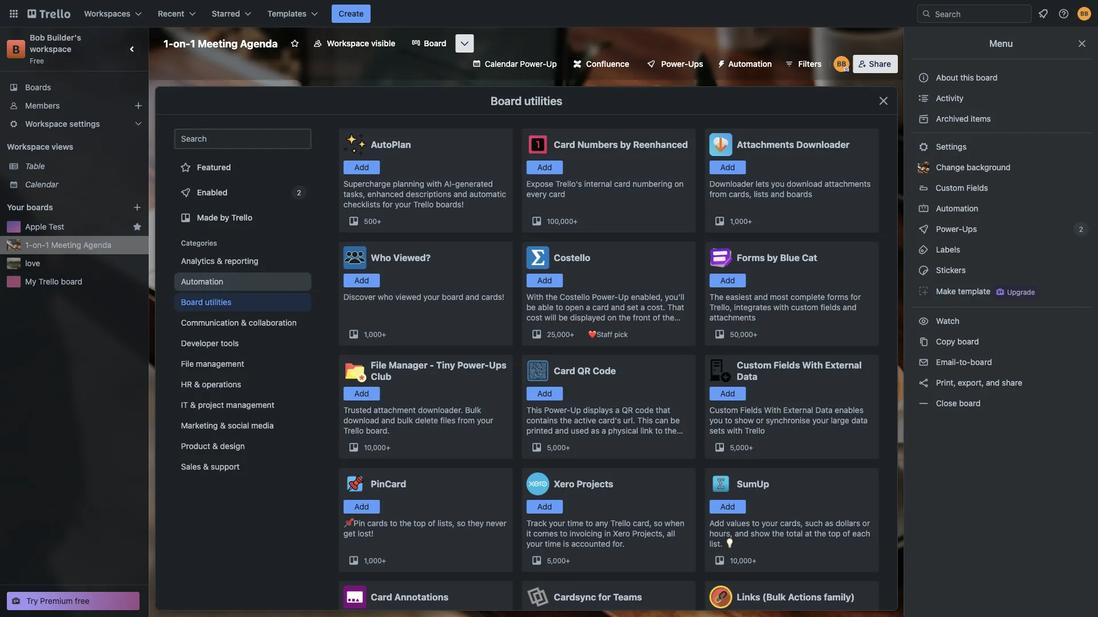 Task type: describe. For each thing, give the bounding box(es) containing it.
reporting
[[225, 256, 258, 266]]

builder's
[[47, 33, 81, 42]]

1 vertical spatial card
[[549, 190, 565, 199]]

apple
[[25, 222, 47, 232]]

automation button
[[712, 55, 779, 73]]

export,
[[958, 378, 984, 388]]

your inside the supercharge planning with ai-generated tasks, enhanced descriptions and automatic checklists for your trello boards!
[[395, 200, 411, 209]]

it & project management
[[181, 401, 274, 410]]

sm image for print, export, and share
[[918, 377, 929, 389]]

integrates
[[734, 303, 771, 312]]

trello inside custom fields with external data enables you to show or synchronise your large data sets with trello
[[745, 426, 765, 436]]

make
[[936, 287, 956, 296]]

1- inside 1-on-1 meeting agenda link
[[25, 240, 32, 250]]

add button for who viewed?
[[343, 274, 380, 288]]

1-on-1 meeting agenda link
[[25, 240, 142, 251]]

manager
[[389, 360, 428, 371]]

1,000 for attachments
[[730, 217, 748, 225]]

archived items
[[934, 114, 991, 124]]

analytics & reporting
[[181, 256, 258, 266]]

and inside the add values to your cards, such as dollars or hours, and show the total at the top of each list. 💡
[[735, 529, 748, 539]]

trello inside made by trello link
[[231, 213, 252, 222]]

📌 pin cards to the top of lists, so they never get lost!
[[343, 519, 507, 539]]

add button for autoplan
[[343, 161, 380, 174]]

bulk
[[465, 406, 481, 415]]

your right viewed
[[423, 293, 440, 302]]

+ for custom fields with external data
[[749, 444, 753, 452]]

add inside the add values to your cards, such as dollars or hours, and show the total at the top of each list. 💡
[[709, 519, 724, 528]]

sm image for activity
[[918, 93, 929, 104]]

power- inside the this power-up displays a qr code that contains the active card's url. this can be printed and used as a physical link to the card.
[[544, 406, 570, 415]]

you inside downloader lets you download attachments from cards, lists and boards
[[771, 179, 784, 189]]

& for reporting
[[217, 256, 222, 266]]

so inside 📌 pin cards to the top of lists, so they never get lost!
[[457, 519, 466, 528]]

📌
[[343, 519, 351, 528]]

2 vertical spatial 1,000 +
[[364, 557, 386, 565]]

add button for card qr code
[[526, 387, 563, 401]]

2 vertical spatial automation
[[181, 277, 223, 287]]

internal
[[584, 179, 612, 189]]

add button for xero projects
[[526, 500, 563, 514]]

and inside the supercharge planning with ai-generated tasks, enhanced descriptions and automatic checklists for your trello boards!
[[454, 190, 467, 199]]

sm image for close board
[[918, 398, 929, 409]]

get
[[343, 529, 356, 539]]

5,000 + for xero projects
[[547, 557, 570, 565]]

5,000 + for custom fields with external data
[[730, 444, 753, 452]]

board left the cards!
[[442, 293, 463, 302]]

file for file manager - tiny power-ups club
[[371, 360, 386, 371]]

add button for file manager - tiny power-ups club
[[343, 387, 380, 401]]

board up to-
[[957, 337, 979, 347]]

2 for power-ups
[[1079, 225, 1083, 233]]

1 vertical spatial board
[[491, 94, 522, 107]]

social
[[228, 421, 249, 431]]

bob builder (bobbuilder40) image
[[1077, 7, 1091, 21]]

confluence icon image
[[573, 60, 581, 68]]

close board
[[934, 399, 981, 408]]

on- inside 1-on-1 meeting agenda 'text box'
[[173, 37, 190, 49]]

lost!
[[358, 529, 374, 539]]

+ for who viewed?
[[382, 331, 386, 339]]

top inside the add values to your cards, such as dollars or hours, and show the total at the top of each list. 💡
[[828, 529, 841, 539]]

0 horizontal spatial 1
[[45, 240, 49, 250]]

& for collaboration
[[241, 318, 247, 328]]

menu
[[989, 38, 1013, 49]]

fields for custom fields
[[966, 183, 988, 193]]

50,000
[[730, 331, 753, 339]]

0 vertical spatial xero
[[554, 479, 574, 490]]

1 inside 'text box'
[[190, 37, 195, 49]]

boards
[[25, 83, 51, 92]]

0 horizontal spatial qr
[[577, 366, 591, 377]]

+ for pincard
[[382, 557, 386, 565]]

watch link
[[911, 312, 1091, 331]]

1,000 for who
[[364, 331, 382, 339]]

make template
[[934, 287, 990, 296]]

1 horizontal spatial card
[[614, 179, 630, 189]]

copy board
[[934, 337, 979, 347]]

viewed?
[[393, 252, 431, 263]]

500 +
[[364, 217, 381, 225]]

made by trello link
[[174, 206, 311, 229]]

custom fields
[[936, 183, 988, 193]]

10,000 + for file manager - tiny power-ups club
[[364, 444, 390, 452]]

the
[[709, 293, 724, 302]]

workspace visible
[[327, 39, 395, 48]]

boards!
[[436, 200, 464, 209]]

try premium free button
[[7, 592, 140, 611]]

50,000 +
[[730, 331, 757, 339]]

add button for custom fields with external data
[[709, 387, 746, 401]]

custom for custom fields
[[936, 183, 964, 193]]

Search text field
[[174, 129, 311, 149]]

every
[[526, 190, 547, 199]]

never
[[486, 519, 507, 528]]

sm image for automation
[[918, 203, 929, 214]]

5,000 for custom fields with external data
[[730, 444, 749, 452]]

5,000 + for card qr code
[[547, 444, 570, 452]]

product & design link
[[174, 437, 311, 456]]

0 vertical spatial management
[[196, 359, 244, 369]]

attachments inside the easiest and most complete forms for trello, integrates with custom fields and attachments
[[709, 313, 756, 323]]

add button for card numbers by reenhanced
[[526, 161, 563, 174]]

star or unstar board image
[[290, 39, 299, 48]]

any
[[595, 519, 608, 528]]

boards inside downloader lets you download attachments from cards, lists and boards
[[787, 190, 812, 199]]

5,000 for card qr code
[[547, 444, 566, 452]]

100,000
[[547, 217, 573, 225]]

love link
[[25, 258, 142, 269]]

confluence
[[586, 59, 629, 69]]

pincard
[[371, 479, 406, 490]]

1 vertical spatial automation link
[[174, 273, 311, 291]]

made by trello
[[197, 213, 252, 222]]

board down 'love' link
[[61, 277, 82, 287]]

board utilities link
[[174, 293, 311, 312]]

1 vertical spatial management
[[226, 401, 274, 410]]

to up is
[[560, 529, 567, 539]]

the down be
[[665, 426, 677, 436]]

who
[[378, 293, 393, 302]]

try
[[26, 597, 38, 606]]

views
[[52, 142, 73, 152]]

attachment
[[374, 406, 416, 415]]

power- inside file manager - tiny power-ups club
[[457, 360, 489, 371]]

calendar power-up link
[[465, 55, 564, 73]]

show inside custom fields with external data enables you to show or synchronise your large data sets with trello
[[734, 416, 754, 425]]

settings
[[69, 119, 100, 129]]

from inside trusted attachment downloader. bulk download and bulk delete files from your trello board.
[[458, 416, 475, 425]]

0 vertical spatial automation link
[[911, 200, 1091, 218]]

1 horizontal spatial for
[[598, 592, 611, 603]]

external for custom fields with external data
[[825, 360, 862, 371]]

with inside custom fields with external data enables you to show or synchronise your large data sets with trello
[[727, 426, 742, 436]]

cards!
[[481, 293, 504, 302]]

links
[[737, 592, 760, 603]]

developer
[[181, 339, 219, 348]]

and inside the this power-up displays a qr code that contains the active card's url. this can be printed and used as a physical link to the card.
[[555, 426, 569, 436]]

automation inside button
[[728, 59, 772, 69]]

sets
[[709, 426, 725, 436]]

the easiest and most complete forms for trello, integrates with custom fields and attachments
[[709, 293, 861, 323]]

from inside downloader lets you download attachments from cards, lists and boards
[[709, 190, 727, 199]]

2 vertical spatial 1,000
[[364, 557, 382, 565]]

enables
[[835, 406, 864, 415]]

workspaces button
[[77, 5, 149, 23]]

to inside custom fields with external data enables you to show or synchronise your large data sets with trello
[[725, 416, 732, 425]]

with inside the easiest and most complete forms for trello, integrates with custom fields and attachments
[[773, 303, 789, 312]]

sumup
[[737, 479, 769, 490]]

0 notifications image
[[1036, 7, 1050, 21]]

0 vertical spatial downloader
[[796, 139, 850, 150]]

add button for forms by blue cat
[[709, 274, 746, 288]]

sm image for stickers
[[918, 265, 929, 276]]

used
[[571, 426, 589, 436]]

1 vertical spatial automation
[[934, 204, 978, 213]]

1-on-1 meeting agenda inside 1-on-1 meeting agenda link
[[25, 240, 111, 250]]

sm image for email-to-board
[[918, 357, 929, 368]]

5,000 for xero projects
[[547, 557, 566, 565]]

as inside the this power-up displays a qr code that contains the active card's url. this can be printed and used as a physical link to the card.
[[591, 426, 599, 436]]

0 vertical spatial board
[[424, 39, 446, 48]]

customize views image
[[459, 38, 470, 49]]

trello's
[[555, 179, 582, 189]]

download inside trusted attachment downloader. bulk download and bulk delete files from your trello board.
[[343, 416, 379, 425]]

for inside the supercharge planning with ai-generated tasks, enhanced descriptions and automatic checklists for your trello boards!
[[382, 200, 393, 209]]

downloader lets you download attachments from cards, lists and boards
[[709, 179, 871, 199]]

marketing & social media link
[[174, 417, 311, 435]]

add board image
[[133, 203, 142, 212]]

your down it
[[526, 540, 543, 549]]

share
[[869, 59, 891, 69]]

delete
[[415, 416, 438, 425]]

workspace for workspace settings
[[25, 119, 67, 129]]

copy
[[936, 337, 955, 347]]

on- inside 1-on-1 meeting agenda link
[[32, 240, 45, 250]]

confluence button
[[567, 55, 636, 73]]

1 vertical spatial meeting
[[51, 240, 81, 250]]

so inside track your time to any trello card, so when it comes to invoicing in xero projects, all your time is accounted for.
[[654, 519, 662, 528]]

sm image for labels
[[918, 244, 929, 256]]

add for pincard
[[354, 502, 369, 512]]

1 horizontal spatial a
[[615, 406, 620, 415]]

and inside downloader lets you download attachments from cards, lists and boards
[[771, 190, 784, 199]]

data
[[851, 416, 868, 425]]

board down export,
[[959, 399, 981, 408]]

0 horizontal spatial board
[[181, 298, 203, 307]]

1 vertical spatial boards
[[26, 203, 53, 212]]

+ for xero projects
[[566, 557, 570, 565]]

1- inside 1-on-1 meeting agenda 'text box'
[[164, 37, 173, 49]]

0 horizontal spatial time
[[545, 540, 561, 549]]

& for design
[[212, 442, 218, 451]]

workspace views
[[7, 142, 73, 152]]

1 horizontal spatial board utilities
[[491, 94, 562, 107]]

ups inside button
[[688, 59, 703, 69]]

data for custom fields with external data enables you to show or synchronise your large data sets with trello
[[815, 406, 833, 415]]

my trello board link
[[25, 276, 142, 288]]

1 vertical spatial power-ups
[[934, 224, 979, 234]]

filters button
[[781, 55, 825, 73]]

+ for sumup
[[752, 557, 756, 565]]

1 horizontal spatial time
[[567, 519, 583, 528]]

displays
[[583, 406, 613, 415]]

workspace
[[30, 44, 71, 54]]

autoplan
[[371, 139, 411, 150]]

trello inside the supercharge planning with ai-generated tasks, enhanced descriptions and automatic checklists for your trello boards!
[[413, 200, 434, 209]]

board up print, export, and share
[[970, 358, 992, 367]]

0 vertical spatial this
[[526, 406, 542, 415]]

total
[[786, 529, 803, 539]]

10,000 for file manager - tiny power-ups club
[[364, 444, 386, 452]]

with inside the supercharge planning with ai-generated tasks, enhanced descriptions and automatic checklists for your trello boards!
[[426, 179, 442, 189]]

0 horizontal spatial a
[[602, 426, 606, 436]]

recent
[[158, 9, 184, 18]]

top inside 📌 pin cards to the top of lists, so they never get lost!
[[414, 519, 426, 528]]

close
[[936, 399, 957, 408]]

add for card qr code
[[537, 389, 552, 399]]

10,000 + for sumup
[[730, 557, 756, 565]]

up for calendar
[[546, 59, 557, 69]]

and down forms
[[843, 303, 856, 312]]

teams
[[613, 592, 642, 603]]

automatic
[[469, 190, 506, 199]]

+ for card numbers by reenhanced
[[573, 217, 578, 225]]

your up comes on the bottom of the page
[[549, 519, 565, 528]]

0 horizontal spatial board utilities
[[181, 298, 231, 307]]

+ for autoplan
[[377, 217, 381, 225]]

your inside custom fields with external data enables you to show or synchronise your large data sets with trello
[[812, 416, 829, 425]]

add for card numbers by reenhanced
[[537, 163, 552, 172]]



Task type: vqa. For each thing, say whether or not it's contained in the screenshot.
the add icon
no



Task type: locate. For each thing, give the bounding box(es) containing it.
and up boards! on the left of the page
[[454, 190, 467, 199]]

with
[[426, 179, 442, 189], [773, 303, 789, 312], [727, 426, 742, 436]]

0 horizontal spatial meeting
[[51, 240, 81, 250]]

so
[[457, 519, 466, 528], [654, 519, 662, 528]]

❤️ staff pick
[[588, 331, 628, 339]]

+ for file manager - tiny power-ups club
[[386, 444, 390, 452]]

fields for custom fields with external data
[[774, 360, 800, 371]]

workspace for workspace views
[[7, 142, 49, 152]]

or left synchronise
[[756, 416, 764, 425]]

1,000 up forms
[[730, 217, 748, 225]]

0 horizontal spatial top
[[414, 519, 426, 528]]

1 vertical spatial for
[[851, 293, 861, 302]]

this up contains
[[526, 406, 542, 415]]

1 vertical spatial custom
[[737, 360, 771, 371]]

with for custom fields with external data
[[802, 360, 823, 371]]

power- inside button
[[661, 59, 688, 69]]

1,000 + up forms
[[730, 217, 752, 225]]

1,000 + for who
[[364, 331, 386, 339]]

0 vertical spatial for
[[382, 200, 393, 209]]

3 sm image from the top
[[918, 316, 929, 327]]

fields inside custom fields with external data enables you to show or synchronise your large data sets with trello
[[740, 406, 762, 415]]

1 vertical spatial 10,000 +
[[730, 557, 756, 565]]

& down board utilities link at left
[[241, 318, 247, 328]]

0 vertical spatial 1-on-1 meeting agenda
[[164, 37, 278, 49]]

hours,
[[709, 529, 733, 539]]

of left lists,
[[428, 519, 435, 528]]

10,000
[[364, 444, 386, 452], [730, 557, 752, 565]]

automation down custom fields
[[934, 204, 978, 213]]

card for card numbers by reenhanced
[[554, 139, 575, 150]]

board down calendar power-up link
[[491, 94, 522, 107]]

workspace down create button
[[327, 39, 369, 48]]

to right cards
[[390, 519, 397, 528]]

with for custom fields with external data enables you to show or synchronise your large data sets with trello
[[764, 406, 781, 415]]

1 horizontal spatial as
[[825, 519, 833, 528]]

0 vertical spatial with
[[426, 179, 442, 189]]

1 horizontal spatial automation link
[[911, 200, 1091, 218]]

+ up 'sumup'
[[749, 444, 753, 452]]

reenhanced
[[633, 139, 688, 150]]

management up operations
[[196, 359, 244, 369]]

about this board button
[[911, 69, 1091, 87]]

sm image for watch
[[918, 316, 929, 327]]

data for custom fields with external data
[[737, 371, 758, 382]]

bob builder (bobbuilder40) image
[[834, 56, 850, 72]]

1 vertical spatial agenda
[[83, 240, 111, 250]]

or inside the add values to your cards, such as dollars or hours, and show the total at the top of each list. 💡
[[862, 519, 870, 528]]

0 vertical spatial of
[[428, 519, 435, 528]]

0 vertical spatial qr
[[577, 366, 591, 377]]

your down bulk
[[477, 416, 493, 425]]

0 horizontal spatial by
[[220, 213, 229, 222]]

0 vertical spatial workspace
[[327, 39, 369, 48]]

workspace inside workspace settings popup button
[[25, 119, 67, 129]]

2 sm image from the top
[[918, 285, 929, 297]]

lists,
[[438, 519, 455, 528]]

the up used
[[560, 416, 572, 425]]

power-ups
[[661, 59, 703, 69], [934, 224, 979, 234]]

card
[[554, 139, 575, 150], [554, 366, 575, 377], [371, 592, 392, 603]]

calendar for calendar
[[25, 180, 58, 189]]

2 so from the left
[[654, 519, 662, 528]]

1 horizontal spatial external
[[825, 360, 862, 371]]

downloader left lets on the right top of the page
[[709, 179, 754, 189]]

+ up links on the bottom of page
[[752, 557, 756, 565]]

boards right lists
[[787, 190, 812, 199]]

0 vertical spatial automation
[[728, 59, 772, 69]]

1-on-1 meeting agenda down the starred
[[164, 37, 278, 49]]

0 vertical spatial time
[[567, 519, 583, 528]]

workspace inside workspace visible button
[[327, 39, 369, 48]]

cardsync
[[554, 592, 596, 603]]

data down 50,000 +
[[737, 371, 758, 382]]

bulk
[[397, 416, 413, 425]]

0 vertical spatial custom
[[936, 183, 964, 193]]

trello inside my trello board link
[[38, 277, 59, 287]]

hr
[[181, 380, 192, 389]]

cards, inside downloader lets you download attachments from cards, lists and boards
[[729, 190, 752, 199]]

search image
[[922, 9, 931, 18]]

on- down recent popup button
[[173, 37, 190, 49]]

sm image for archived items
[[918, 113, 929, 125]]

sm image for power-ups
[[918, 224, 929, 235]]

card for card qr code
[[554, 366, 575, 377]]

trello right made
[[231, 213, 252, 222]]

by right made
[[220, 213, 229, 222]]

stickers link
[[911, 261, 1091, 280]]

2 vertical spatial by
[[767, 252, 778, 263]]

1 vertical spatial of
[[843, 529, 850, 539]]

trello inside trusted attachment downloader. bulk download and bulk delete files from your trello board.
[[343, 426, 364, 436]]

discover
[[343, 293, 376, 302]]

primary element
[[0, 0, 1098, 27]]

for left teams on the bottom of the page
[[598, 592, 611, 603]]

1 vertical spatial this
[[637, 416, 653, 425]]

0 horizontal spatial data
[[737, 371, 758, 382]]

to right values
[[752, 519, 759, 528]]

0 horizontal spatial 2
[[297, 189, 301, 197]]

data inside custom fields with external data enables you to show or synchronise your large data sets with trello
[[815, 406, 833, 415]]

boards up apple
[[26, 203, 53, 212]]

downloader inside downloader lets you download attachments from cards, lists and boards
[[709, 179, 754, 189]]

trello right sets
[[745, 426, 765, 436]]

stickers
[[934, 266, 966, 275]]

Board name text field
[[158, 34, 283, 53]]

the right cards
[[399, 519, 411, 528]]

to inside the this power-up displays a qr code that contains the active card's url. this can be printed and used as a physical link to the card.
[[655, 426, 663, 436]]

1 so from the left
[[457, 519, 466, 528]]

meeting inside 'text box'
[[198, 37, 238, 49]]

custom for custom fields with external data
[[737, 360, 771, 371]]

create button
[[332, 5, 371, 23]]

0 horizontal spatial with
[[764, 406, 781, 415]]

1 vertical spatial up
[[570, 406, 581, 415]]

sm image for copy board
[[918, 336, 929, 348]]

0 horizontal spatial card
[[549, 190, 565, 199]]

add button for sumup
[[709, 500, 746, 514]]

activity
[[934, 94, 964, 103]]

so left they
[[457, 519, 466, 528]]

costello
[[554, 252, 590, 263]]

add for autoplan
[[354, 163, 369, 172]]

card left annotations
[[371, 592, 392, 603]]

+ for card qr code
[[566, 444, 570, 452]]

agenda left star or unstar board image
[[240, 37, 278, 49]]

supercharge
[[343, 179, 391, 189]]

+ for forms by blue cat
[[753, 331, 757, 339]]

and down values
[[735, 529, 748, 539]]

0 vertical spatial on-
[[173, 37, 190, 49]]

enabled
[[197, 188, 227, 197]]

0 vertical spatial you
[[771, 179, 784, 189]]

1 horizontal spatial this
[[637, 416, 653, 425]]

fields inside custom fields with external data
[[774, 360, 800, 371]]

1 down recent popup button
[[190, 37, 195, 49]]

ups up labels link
[[962, 224, 977, 234]]

and down attachment
[[381, 416, 395, 425]]

qr left code
[[577, 366, 591, 377]]

open information menu image
[[1058, 8, 1069, 19]]

trello down trusted
[[343, 426, 364, 436]]

product
[[181, 442, 210, 451]]

file
[[181, 359, 194, 369], [371, 360, 386, 371]]

sm image inside copy board link
[[918, 336, 929, 348]]

2 for enabled
[[297, 189, 301, 197]]

and left share
[[986, 378, 1000, 388]]

by for made by trello
[[220, 213, 229, 222]]

activity link
[[911, 89, 1091, 108]]

10,000 for sumup
[[730, 557, 752, 565]]

at
[[805, 529, 812, 539]]

so up projects,
[[654, 519, 662, 528]]

0 vertical spatial 10,000 +
[[364, 444, 390, 452]]

custom fields with external data enables you to show or synchronise your large data sets with trello
[[709, 406, 868, 436]]

& right it
[[190, 401, 196, 410]]

1 vertical spatial show
[[751, 529, 770, 539]]

1 horizontal spatial attachments
[[825, 179, 871, 189]]

1 vertical spatial from
[[458, 416, 475, 425]]

add button for pincard
[[343, 500, 380, 514]]

show left synchronise
[[734, 416, 754, 425]]

accounted
[[571, 540, 610, 549]]

automation link down analytics & reporting link
[[174, 273, 311, 291]]

cards, inside the add values to your cards, such as dollars or hours, and show the total at the top of each list. 💡
[[780, 519, 803, 528]]

to down "can"
[[655, 426, 663, 436]]

for down enhanced
[[382, 200, 393, 209]]

a up card's
[[615, 406, 620, 415]]

with inside custom fields with external data enables you to show or synchronise your large data sets with trello
[[764, 406, 781, 415]]

1 sm image from the top
[[918, 224, 929, 235]]

add button for costello
[[526, 274, 563, 288]]

card left numbers
[[554, 139, 575, 150]]

apple test
[[25, 222, 64, 232]]

automation link down custom fields button in the top of the page
[[911, 200, 1091, 218]]

and inside trusted attachment downloader. bulk download and bulk delete files from your trello board.
[[381, 416, 395, 425]]

for inside the easiest and most complete forms for trello, integrates with custom fields and attachments
[[851, 293, 861, 302]]

external inside custom fields with external data enables you to show or synchronise your large data sets with trello
[[783, 406, 813, 415]]

support
[[211, 462, 240, 472]]

Search field
[[931, 5, 1031, 22]]

show left total on the bottom
[[751, 529, 770, 539]]

external
[[825, 360, 862, 371], [783, 406, 813, 415]]

1 horizontal spatial 1-on-1 meeting agenda
[[164, 37, 278, 49]]

0 horizontal spatial agenda
[[83, 240, 111, 250]]

external up synchronise
[[783, 406, 813, 415]]

calendar inside 'link'
[[25, 180, 58, 189]]

create
[[339, 9, 364, 18]]

the inside 📌 pin cards to the top of lists, so they never get lost!
[[399, 519, 411, 528]]

add for custom fields with external data
[[720, 389, 735, 399]]

files
[[440, 416, 455, 425]]

ups inside file manager - tiny power-ups club
[[489, 360, 506, 371]]

sm image inside 'stickers' link
[[918, 265, 929, 276]]

add for who viewed?
[[354, 276, 369, 285]]

add for attachments downloader
[[720, 163, 735, 172]]

cards, left lists
[[729, 190, 752, 199]]

0 horizontal spatial xero
[[554, 479, 574, 490]]

from
[[709, 190, 727, 199], [458, 416, 475, 425]]

+ down cards
[[382, 557, 386, 565]]

1 horizontal spatial file
[[371, 360, 386, 371]]

downloader
[[796, 139, 850, 150], [709, 179, 754, 189]]

1 vertical spatial fields
[[774, 360, 800, 371]]

add button up easiest
[[709, 274, 746, 288]]

tools
[[221, 339, 239, 348]]

this down the code
[[637, 416, 653, 425]]

by for forms by blue cat
[[767, 252, 778, 263]]

or up each
[[862, 519, 870, 528]]

this
[[526, 406, 542, 415], [637, 416, 653, 425]]

0 vertical spatial top
[[414, 519, 426, 528]]

download inside downloader lets you download attachments from cards, lists and boards
[[787, 179, 822, 189]]

by inside made by trello link
[[220, 213, 229, 222]]

up inside the this power-up displays a qr code that contains the active card's url. this can be printed and used as a physical link to the card.
[[570, 406, 581, 415]]

sm image inside settings link
[[918, 141, 929, 153]]

to up invoicing
[[586, 519, 593, 528]]

tiny
[[436, 360, 455, 371]]

download down attachments downloader at the top right of the page
[[787, 179, 822, 189]]

5,000 down is
[[547, 557, 566, 565]]

xero
[[554, 479, 574, 490], [613, 529, 630, 539]]

invoicing
[[570, 529, 602, 539]]

1 vertical spatial on-
[[32, 240, 45, 250]]

sm image inside the watch link
[[918, 316, 929, 327]]

custom for custom fields with external data enables you to show or synchronise your large data sets with trello
[[709, 406, 738, 415]]

list.
[[709, 540, 722, 549]]

0 vertical spatial ups
[[688, 59, 703, 69]]

of inside the add values to your cards, such as dollars or hours, and show the total at the top of each list. 💡
[[843, 529, 850, 539]]

0 vertical spatial utilities
[[524, 94, 562, 107]]

0 vertical spatial data
[[737, 371, 758, 382]]

sm image inside activity link
[[918, 93, 929, 104]]

0 horizontal spatial cards,
[[729, 190, 752, 199]]

and left the cards!
[[465, 293, 479, 302]]

0 vertical spatial 1,000 +
[[730, 217, 752, 225]]

1 vertical spatial 1,000
[[364, 331, 382, 339]]

0 horizontal spatial file
[[181, 359, 194, 369]]

management down hr & operations link
[[226, 401, 274, 410]]

of inside 📌 pin cards to the top of lists, so they never get lost!
[[428, 519, 435, 528]]

5,000 + down is
[[547, 557, 570, 565]]

sm image inside the email-to-board link
[[918, 357, 929, 368]]

& for project
[[190, 401, 196, 410]]

0 horizontal spatial ups
[[489, 360, 506, 371]]

external for custom fields with external data enables you to show or synchronise your large data sets with trello
[[783, 406, 813, 415]]

trello down the descriptions in the top left of the page
[[413, 200, 434, 209]]

file for file management
[[181, 359, 194, 369]]

url.
[[623, 416, 635, 425]]

2 vertical spatial workspace
[[7, 142, 49, 152]]

& for support
[[203, 462, 209, 472]]

utilities inside board utilities link
[[205, 298, 231, 307]]

1-on-1 meeting agenda
[[164, 37, 278, 49], [25, 240, 111, 250]]

change
[[936, 163, 965, 172]]

workspace settings button
[[0, 115, 149, 133]]

0 vertical spatial meeting
[[198, 37, 238, 49]]

1 vertical spatial card
[[554, 366, 575, 377]]

sales & support link
[[174, 458, 311, 476]]

sm image inside the archived items link
[[918, 113, 929, 125]]

templates
[[267, 9, 307, 18]]

0 horizontal spatial of
[[428, 519, 435, 528]]

complete
[[791, 293, 825, 302]]

0 horizontal spatial automation
[[181, 277, 223, 287]]

0 horizontal spatial so
[[457, 519, 466, 528]]

card down 25,000 +
[[554, 366, 575, 377]]

with up the descriptions in the top left of the page
[[426, 179, 442, 189]]

the
[[560, 416, 572, 425], [665, 426, 677, 436], [399, 519, 411, 528], [772, 529, 784, 539], [814, 529, 826, 539]]

1 horizontal spatial up
[[570, 406, 581, 415]]

top left lists,
[[414, 519, 426, 528]]

0 horizontal spatial attachments
[[709, 313, 756, 323]]

bob
[[30, 33, 45, 42]]

xero inside track your time to any trello card, so when it comes to invoicing in xero projects, all your time is accounted for.
[[613, 529, 630, 539]]

up left 'confluence icon' at the right of page
[[546, 59, 557, 69]]

sm image inside close board link
[[918, 398, 929, 409]]

from left lists
[[709, 190, 727, 199]]

4 sm image from the top
[[918, 398, 929, 409]]

for
[[382, 200, 393, 209], [851, 293, 861, 302], [598, 592, 611, 603]]

1 horizontal spatial downloader
[[796, 139, 850, 150]]

download down trusted
[[343, 416, 379, 425]]

0 horizontal spatial calendar
[[25, 180, 58, 189]]

top
[[414, 519, 426, 528], [828, 529, 841, 539]]

0 vertical spatial fields
[[966, 183, 988, 193]]

show inside the add values to your cards, such as dollars or hours, and show the total at the top of each list. 💡
[[751, 529, 770, 539]]

and inside 'link'
[[986, 378, 1000, 388]]

attachments inside downloader lets you download attachments from cards, lists and boards
[[825, 179, 871, 189]]

0 horizontal spatial downloader
[[709, 179, 754, 189]]

2 horizontal spatial automation
[[934, 204, 978, 213]]

add for sumup
[[720, 502, 735, 512]]

5,000 + up 'sumup'
[[730, 444, 753, 452]]

utilities up communication
[[205, 298, 231, 307]]

file up club
[[371, 360, 386, 371]]

you inside custom fields with external data enables you to show or synchronise your large data sets with trello
[[709, 416, 723, 425]]

sm image for settings
[[918, 141, 929, 153]]

cards, up total on the bottom
[[780, 519, 803, 528]]

calendar
[[485, 59, 518, 69], [25, 180, 58, 189]]

settings link
[[911, 138, 1091, 156]]

your inside trusted attachment downloader. bulk download and bulk delete files from your trello board.
[[477, 416, 493, 425]]

0 vertical spatial show
[[734, 416, 754, 425]]

such
[[805, 519, 823, 528]]

dollars
[[836, 519, 860, 528]]

with inside custom fields with external data
[[802, 360, 823, 371]]

0 horizontal spatial for
[[382, 200, 393, 209]]

forms
[[827, 293, 848, 302]]

by right numbers
[[620, 139, 631, 150]]

agenda up 'love' link
[[83, 240, 111, 250]]

custom up sets
[[709, 406, 738, 415]]

your
[[7, 203, 24, 212]]

xero projects
[[554, 479, 613, 490]]

bob builder's workspace free
[[30, 33, 83, 65]]

+ left ❤️
[[570, 331, 574, 339]]

calendar for calendar power-up
[[485, 59, 518, 69]]

most
[[770, 293, 788, 302]]

recent button
[[151, 5, 203, 23]]

back to home image
[[27, 5, 70, 23]]

add button up track
[[526, 500, 563, 514]]

0 vertical spatial card
[[614, 179, 630, 189]]

your inside the add values to your cards, such as dollars or hours, and show the total at the top of each list. 💡
[[762, 519, 778, 528]]

on
[[674, 179, 684, 189]]

card numbers by reenhanced
[[554, 139, 688, 150]]

my
[[25, 277, 36, 287]]

your boards with 4 items element
[[7, 201, 116, 214]]

as inside the add values to your cards, such as dollars or hours, and show the total at the top of each list. 💡
[[825, 519, 833, 528]]

0 horizontal spatial as
[[591, 426, 599, 436]]

0 vertical spatial calendar
[[485, 59, 518, 69]]

to
[[725, 416, 732, 425], [655, 426, 663, 436], [390, 519, 397, 528], [586, 519, 593, 528], [752, 519, 759, 528], [560, 529, 567, 539]]

add for forms by blue cat
[[720, 276, 735, 285]]

0 vertical spatial agenda
[[240, 37, 278, 49]]

2 horizontal spatial ups
[[962, 224, 977, 234]]

1 horizontal spatial power-ups
[[934, 224, 979, 234]]

custom inside button
[[936, 183, 964, 193]]

a down card's
[[602, 426, 606, 436]]

board inside button
[[976, 73, 998, 82]]

sm image
[[918, 224, 929, 235], [918, 285, 929, 297], [918, 316, 929, 327], [918, 398, 929, 409]]

1 horizontal spatial meeting
[[198, 37, 238, 49]]

the right at
[[814, 529, 826, 539]]

items
[[971, 114, 991, 124]]

cardsync for teams
[[554, 592, 642, 603]]

1 horizontal spatial by
[[620, 139, 631, 150]]

10,000 down the 'board.'
[[364, 444, 386, 452]]

to inside 📌 pin cards to the top of lists, so they never get lost!
[[390, 519, 397, 528]]

1 vertical spatial ups
[[962, 224, 977, 234]]

add for file manager - tiny power-ups club
[[354, 389, 369, 399]]

or inside custom fields with external data enables you to show or synchronise your large data sets with trello
[[756, 416, 764, 425]]

custom inside custom fields with external data enables you to show or synchronise your large data sets with trello
[[709, 406, 738, 415]]

0 vertical spatial power-ups
[[661, 59, 703, 69]]

+ right card.
[[566, 444, 570, 452]]

comes
[[533, 529, 558, 539]]

& for social
[[220, 421, 226, 431]]

of
[[428, 519, 435, 528], [843, 529, 850, 539]]

1- up "love"
[[25, 240, 32, 250]]

custom down 50,000 +
[[737, 360, 771, 371]]

and up integrates
[[754, 293, 768, 302]]

10,000 + down the 'board.'
[[364, 444, 390, 452]]

sm image inside labels link
[[918, 244, 929, 256]]

club
[[371, 371, 391, 382]]

ups left automation button
[[688, 59, 703, 69]]

product & design
[[181, 442, 245, 451]]

1 horizontal spatial download
[[787, 179, 822, 189]]

agenda inside 'text box'
[[240, 37, 278, 49]]

1 vertical spatial data
[[815, 406, 833, 415]]

ups right 'tiny'
[[489, 360, 506, 371]]

1 horizontal spatial so
[[654, 519, 662, 528]]

the left total on the bottom
[[772, 529, 784, 539]]

boards link
[[0, 78, 149, 97]]

actions
[[788, 592, 822, 603]]

archived items link
[[911, 110, 1091, 128]]

starred icon image
[[133, 222, 142, 232]]

1 vertical spatial 1-
[[25, 240, 32, 250]]

to inside the add values to your cards, such as dollars or hours, and show the total at the top of each list. 💡
[[752, 519, 759, 528]]

custom fields with external data
[[737, 360, 862, 382]]

hr & operations link
[[174, 376, 311, 394]]

cat
[[802, 252, 817, 263]]

fields for custom fields with external data enables you to show or synchronise your large data sets with trello
[[740, 406, 762, 415]]

workspaces
[[84, 9, 130, 18]]

data inside custom fields with external data
[[737, 371, 758, 382]]

1 horizontal spatial with
[[802, 360, 823, 371]]

add button for attachments downloader
[[709, 161, 746, 174]]

add button up sets
[[709, 387, 746, 401]]

card for card annotations
[[371, 592, 392, 603]]

family)
[[824, 592, 855, 603]]

1 horizontal spatial automation
[[728, 59, 772, 69]]

fields inside button
[[966, 183, 988, 193]]

external inside custom fields with external data
[[825, 360, 862, 371]]

1 horizontal spatial 1
[[190, 37, 195, 49]]

custom inside custom fields with external data
[[737, 360, 771, 371]]

time down comes on the bottom of the page
[[545, 540, 561, 549]]

as down active
[[591, 426, 599, 436]]

workspace for workspace visible
[[327, 39, 369, 48]]

0 horizontal spatial utilities
[[205, 298, 231, 307]]

1 vertical spatial workspace
[[25, 119, 67, 129]]

power-ups inside button
[[661, 59, 703, 69]]

custom fields button
[[911, 179, 1091, 197]]

up for this
[[570, 406, 581, 415]]

meeting down the starred
[[198, 37, 238, 49]]

templates button
[[261, 5, 325, 23]]

sm image
[[712, 55, 728, 71], [918, 93, 929, 104], [918, 113, 929, 125], [918, 141, 929, 153], [918, 203, 929, 214], [918, 244, 929, 256], [918, 265, 929, 276], [918, 336, 929, 348], [918, 357, 929, 368], [918, 377, 929, 389]]

of down dollars
[[843, 529, 850, 539]]

file inside file manager - tiny power-ups club
[[371, 360, 386, 371]]

0 horizontal spatial you
[[709, 416, 723, 425]]

trello inside track your time to any trello card, so when it comes to invoicing in xero projects, all your time is accounted for.
[[610, 519, 631, 528]]

xero left projects
[[554, 479, 574, 490]]

link
[[640, 426, 653, 436]]

qr inside the this power-up displays a qr code that contains the active card's url. this can be printed and used as a physical link to the card.
[[622, 406, 633, 415]]

sm image inside print, export, and share 'link'
[[918, 377, 929, 389]]

this member is an admin of this board. image
[[844, 67, 849, 72]]

watch
[[934, 317, 962, 326]]

sm image inside automation button
[[712, 55, 728, 71]]

1 horizontal spatial data
[[815, 406, 833, 415]]

code
[[593, 366, 616, 377]]

& for operations
[[194, 380, 200, 389]]

+ for attachments downloader
[[748, 217, 752, 225]]

sm image for make template
[[918, 285, 929, 297]]

1 horizontal spatial with
[[727, 426, 742, 436]]

share button
[[853, 55, 898, 73]]

printed
[[526, 426, 553, 436]]

by left blue
[[767, 252, 778, 263]]

add for costello
[[537, 276, 552, 285]]

board link
[[405, 34, 453, 53]]

this power-up displays a qr code that contains the active card's url. this can be printed and used as a physical link to the card.
[[526, 406, 680, 446]]

1 down 'apple test'
[[45, 240, 49, 250]]

up up active
[[570, 406, 581, 415]]

bob builder's workspace link
[[30, 33, 83, 54]]

workspace navigation collapse icon image
[[125, 41, 141, 57]]

1-on-1 meeting agenda inside 1-on-1 meeting agenda 'text box'
[[164, 37, 278, 49]]

1,000 + for attachments
[[730, 217, 752, 225]]

1 horizontal spatial from
[[709, 190, 727, 199]]

1 vertical spatial or
[[862, 519, 870, 528]]

1 vertical spatial 1
[[45, 240, 49, 250]]

add for xero projects
[[537, 502, 552, 512]]

2 horizontal spatial by
[[767, 252, 778, 263]]



